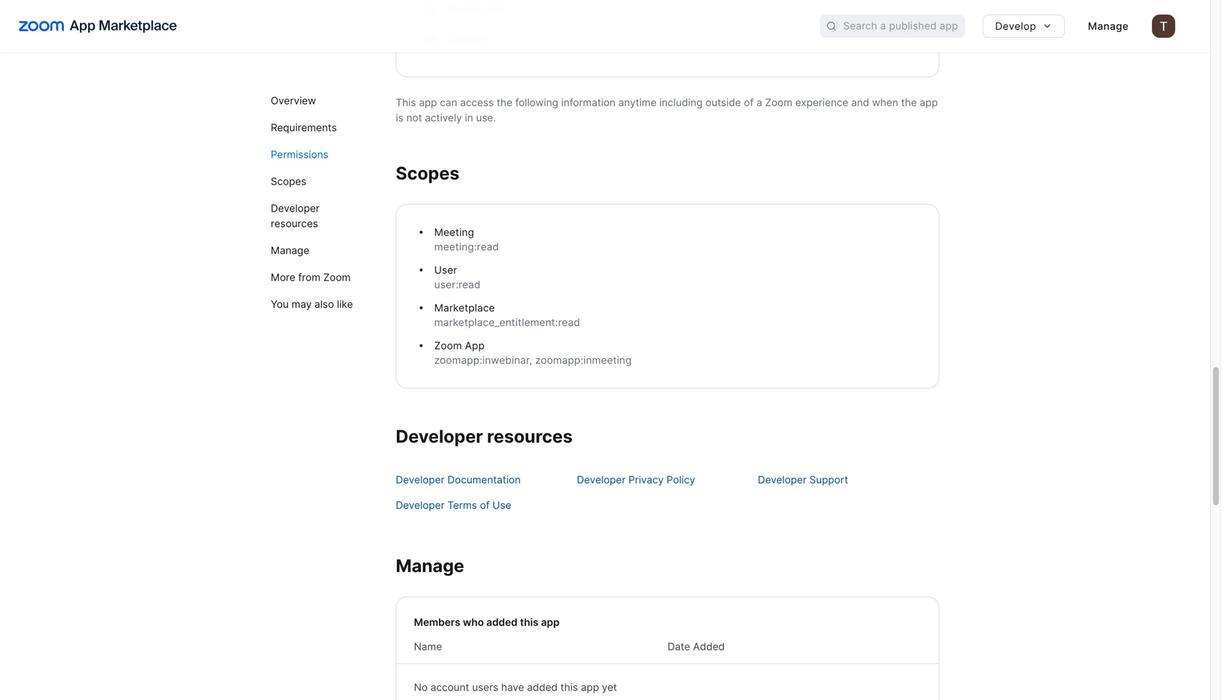 Task type: locate. For each thing, give the bounding box(es) containing it.
0 horizontal spatial manage
[[271, 244, 309, 257]]

1 vertical spatial of
[[480, 499, 490, 511]]

1 horizontal spatial the
[[901, 96, 917, 109]]

manage inside button
[[1088, 20, 1129, 32]]

no account users have added this app yet
[[414, 681, 617, 694]]

added right who
[[486, 616, 518, 628]]

permissions link
[[271, 141, 370, 168]]

1 the from the left
[[497, 96, 512, 109]]

the right when
[[901, 96, 917, 109]]

permissions
[[271, 148, 329, 161]]

marketplace
[[434, 302, 495, 314]]

developer left privacy
[[577, 474, 626, 486]]

developer for the developer support link
[[758, 474, 807, 486]]

actively
[[425, 112, 462, 124]]

developer inside 'link'
[[396, 474, 445, 486]]

scopes down permissions
[[271, 175, 306, 188]]

zoom
[[765, 96, 793, 109], [323, 271, 351, 283], [434, 340, 462, 352]]

2 horizontal spatial zoom
[[765, 96, 793, 109]]

0 horizontal spatial the
[[497, 96, 512, 109]]

2 vertical spatial zoom
[[434, 340, 462, 352]]

0 vertical spatial of
[[744, 96, 754, 109]]

zoom app
[[434, 340, 485, 352]]

developer resources up documentation
[[396, 426, 573, 447]]

developer support link
[[758, 467, 939, 493]]

developer resources up the manage link
[[271, 202, 320, 230]]

1 horizontal spatial added
[[527, 681, 558, 694]]

developer support
[[758, 474, 848, 486]]

added
[[693, 640, 725, 653]]

developer up developer documentation
[[396, 426, 483, 447]]

access
[[460, 96, 494, 109]]

developer resources inside developer resources link
[[271, 202, 320, 230]]

following
[[515, 96, 558, 109]]

members
[[414, 616, 460, 628]]

scopes
[[396, 162, 459, 184], [271, 175, 306, 188]]

0 vertical spatial added
[[486, 616, 518, 628]]

0 vertical spatial zoom
[[765, 96, 793, 109]]

date added
[[668, 640, 725, 653]]

developer documentation
[[396, 474, 521, 486]]

not
[[406, 112, 422, 124]]

of
[[744, 96, 754, 109], [480, 499, 490, 511]]

developer terms of use
[[396, 499, 511, 511]]

zoomapp:inmeeting
[[535, 354, 632, 366]]

0 vertical spatial manage
[[1088, 20, 1129, 32]]

0 horizontal spatial scopes
[[271, 175, 306, 188]]

0 vertical spatial this
[[520, 616, 539, 628]]

1 vertical spatial added
[[527, 681, 558, 694]]

zoom right from
[[323, 271, 351, 283]]

app
[[465, 340, 485, 352]]

like
[[337, 298, 353, 310]]

1 horizontal spatial manage
[[396, 555, 464, 577]]

you may also like
[[271, 298, 353, 310]]

developer left support
[[758, 474, 807, 486]]

1 vertical spatial manage
[[271, 244, 309, 257]]

1 horizontal spatial of
[[744, 96, 754, 109]]

terms
[[448, 499, 477, 511]]

0 vertical spatial developer resources
[[271, 202, 320, 230]]

zoom right a
[[765, 96, 793, 109]]

this
[[520, 616, 539, 628], [561, 681, 578, 694]]

added
[[486, 616, 518, 628], [527, 681, 558, 694]]

app
[[419, 96, 437, 109], [920, 96, 938, 109], [541, 616, 560, 628], [581, 681, 599, 694]]

documentation
[[448, 474, 521, 486]]

this left yet
[[561, 681, 578, 694]]

zoom left the app
[[434, 340, 462, 352]]

developer inside "link"
[[396, 499, 445, 511]]

meeting:read
[[434, 241, 499, 253]]

resources up developer documentation 'link'
[[487, 426, 573, 447]]

support
[[810, 474, 848, 486]]

1 vertical spatial resources
[[487, 426, 573, 447]]

a
[[757, 96, 762, 109]]

developer up developer terms of use
[[396, 474, 445, 486]]

0 horizontal spatial developer resources
[[271, 202, 320, 230]]

resources
[[271, 217, 318, 230], [487, 426, 573, 447]]

scopes link
[[271, 168, 370, 195]]

this right who
[[520, 616, 539, 628]]

develop
[[995, 20, 1036, 32]]

1 horizontal spatial scopes
[[396, 162, 459, 184]]

developer resources
[[271, 202, 320, 230], [396, 426, 573, 447]]

developer for developer privacy policy link
[[577, 474, 626, 486]]

0 vertical spatial resources
[[271, 217, 318, 230]]

no
[[414, 681, 428, 694]]

zoomapp:inwebinar,
[[434, 354, 532, 366]]

manage
[[1088, 20, 1129, 32], [271, 244, 309, 257], [396, 555, 464, 577]]

developer
[[271, 202, 320, 214], [396, 426, 483, 447], [396, 474, 445, 486], [577, 474, 626, 486], [758, 474, 807, 486], [396, 499, 445, 511]]

this app can access the following information anytime including outside of a zoom experience and when the app is not actively in use.
[[396, 96, 938, 124]]

scopes down not
[[396, 162, 459, 184]]

1 horizontal spatial resources
[[487, 426, 573, 447]]

1 horizontal spatial this
[[561, 681, 578, 694]]

developer down "scopes" link
[[271, 202, 320, 214]]

the right "access"
[[497, 96, 512, 109]]

of left a
[[744, 96, 754, 109]]

the
[[497, 96, 512, 109], [901, 96, 917, 109]]

you
[[271, 298, 289, 310]]

develop button
[[983, 15, 1065, 38]]

resources up the manage link
[[271, 217, 318, 230]]

added right have
[[527, 681, 558, 694]]

developer terms of use link
[[396, 493, 577, 518]]

2 horizontal spatial manage
[[1088, 20, 1129, 32]]

1 vertical spatial developer resources
[[396, 426, 573, 447]]

developer left terms at the bottom left of the page
[[396, 499, 445, 511]]

banner
[[0, 0, 1210, 52]]

1 vertical spatial this
[[561, 681, 578, 694]]

overview link
[[271, 87, 370, 114]]

yet
[[602, 681, 617, 694]]

developer privacy policy link
[[577, 467, 758, 493]]

outside
[[706, 96, 741, 109]]

banner containing develop
[[0, 0, 1210, 52]]

use
[[493, 499, 511, 511]]

developer documentation link
[[396, 467, 577, 493]]

0 horizontal spatial zoom
[[323, 271, 351, 283]]

2 vertical spatial manage
[[396, 555, 464, 577]]

0 horizontal spatial of
[[480, 499, 490, 511]]

of left use
[[480, 499, 490, 511]]



Task type: describe. For each thing, give the bounding box(es) containing it.
of inside this app can access the following information anytime including outside of a zoom experience and when the app is not actively in use.
[[744, 96, 754, 109]]

use.
[[476, 112, 496, 124]]

name
[[414, 640, 442, 653]]

0 horizontal spatial this
[[520, 616, 539, 628]]

account
[[431, 681, 469, 694]]

when
[[872, 96, 898, 109]]

this
[[396, 96, 416, 109]]

privacy
[[629, 474, 664, 486]]

information
[[561, 96, 616, 109]]

more from zoom
[[271, 271, 351, 283]]

zoomapp:inwebinar, zoomapp:inmeeting
[[434, 354, 632, 366]]

developer for developer resources link
[[271, 202, 320, 214]]

of inside "link"
[[480, 499, 490, 511]]

search a published app element
[[820, 15, 965, 38]]

1 horizontal spatial zoom
[[434, 340, 462, 352]]

users
[[472, 681, 498, 694]]

have
[[501, 681, 524, 694]]

user:read
[[434, 278, 481, 291]]

including
[[659, 96, 703, 109]]

requirements
[[271, 121, 337, 134]]

zoom inside this app can access the following information anytime including outside of a zoom experience and when the app is not actively in use.
[[765, 96, 793, 109]]

1 vertical spatial zoom
[[323, 271, 351, 283]]

policy
[[667, 474, 695, 486]]

anytime
[[619, 96, 657, 109]]

meeting
[[434, 226, 474, 238]]

requirements link
[[271, 114, 370, 141]]

more from zoom link
[[271, 264, 370, 291]]

experience
[[795, 96, 848, 109]]

0 horizontal spatial resources
[[271, 217, 318, 230]]

developer for developer documentation 'link'
[[396, 474, 445, 486]]

manage button
[[1076, 15, 1140, 38]]

and
[[851, 96, 869, 109]]

also
[[315, 298, 334, 310]]

marketplace_entitlement:read
[[434, 316, 580, 329]]

developer for developer terms of use "link"
[[396, 499, 445, 511]]

1 horizontal spatial developer resources
[[396, 426, 573, 447]]

you may also like link
[[271, 291, 370, 318]]

may
[[292, 298, 312, 310]]

is
[[396, 112, 404, 124]]

manage for the manage link
[[271, 244, 309, 257]]

overview
[[271, 94, 316, 107]]

who
[[463, 616, 484, 628]]

from
[[298, 271, 320, 283]]

manage for manage button
[[1088, 20, 1129, 32]]

developer resources link
[[271, 195, 370, 237]]

user
[[434, 264, 457, 276]]

2 the from the left
[[901, 96, 917, 109]]

date
[[668, 640, 690, 653]]

members who added this app
[[414, 616, 560, 628]]

in
[[465, 112, 473, 124]]

can
[[440, 96, 457, 109]]

0 horizontal spatial added
[[486, 616, 518, 628]]

more
[[271, 271, 295, 283]]

Search text field
[[843, 16, 965, 37]]

developer privacy policy
[[577, 474, 695, 486]]

manage link
[[271, 237, 370, 264]]



Task type: vqa. For each thing, say whether or not it's contained in the screenshot.
USERS
yes



